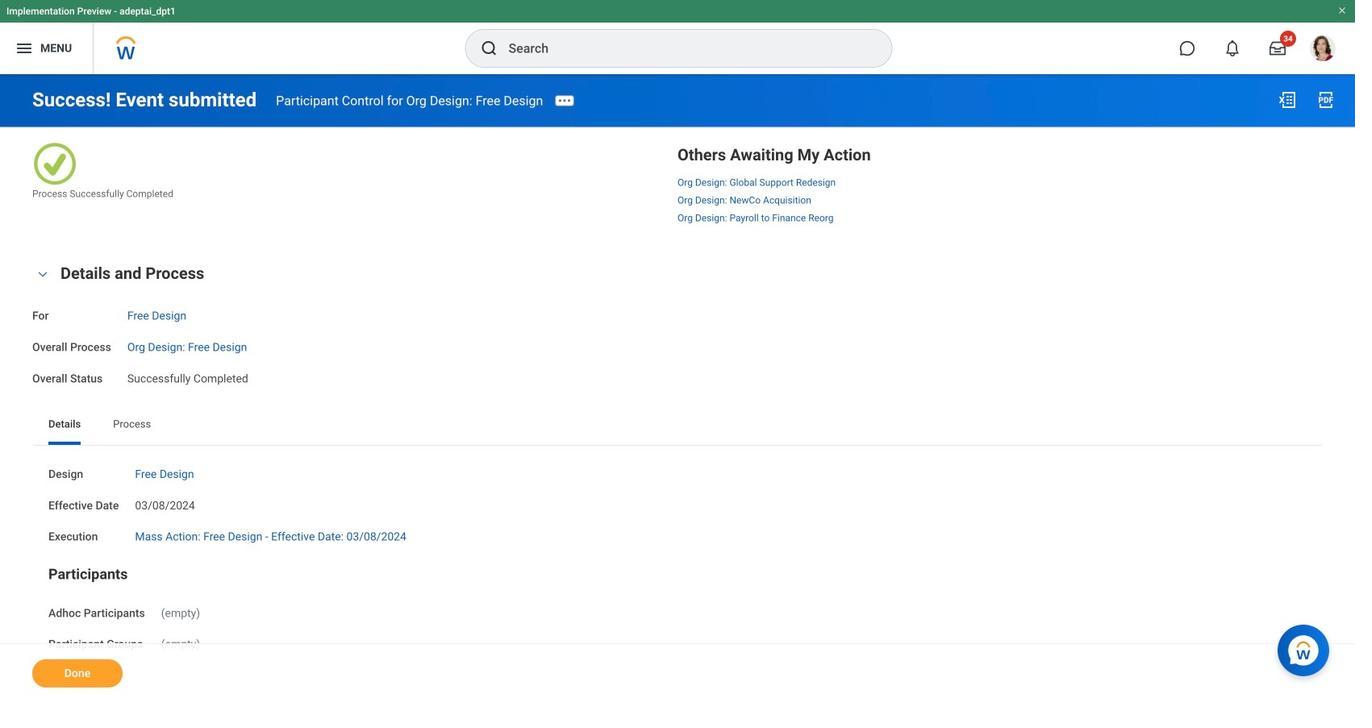 Task type: vqa. For each thing, say whether or not it's contained in the screenshot.
x image
no



Task type: describe. For each thing, give the bounding box(es) containing it.
0 vertical spatial group
[[32, 261, 1323, 387]]

inbox large image
[[1270, 40, 1286, 56]]

chevron down image
[[33, 269, 52, 281]]

view printable version (pdf) image
[[1317, 90, 1336, 110]]

1 vertical spatial group
[[48, 565, 1307, 653]]

justify image
[[15, 39, 34, 58]]

notifications large image
[[1225, 40, 1241, 56]]



Task type: locate. For each thing, give the bounding box(es) containing it.
group
[[32, 261, 1323, 387], [48, 565, 1307, 653]]

tab list
[[32, 407, 1323, 445]]

export to excel image
[[1278, 90, 1297, 110]]

banner
[[0, 0, 1355, 74]]

items selected list
[[678, 174, 862, 225]]

close environment banner image
[[1338, 6, 1347, 15]]

search image
[[480, 39, 499, 58]]

main content
[[0, 74, 1355, 703]]

profile logan mcneil image
[[1310, 35, 1336, 65]]

Search Workday  search field
[[509, 31, 859, 66]]



